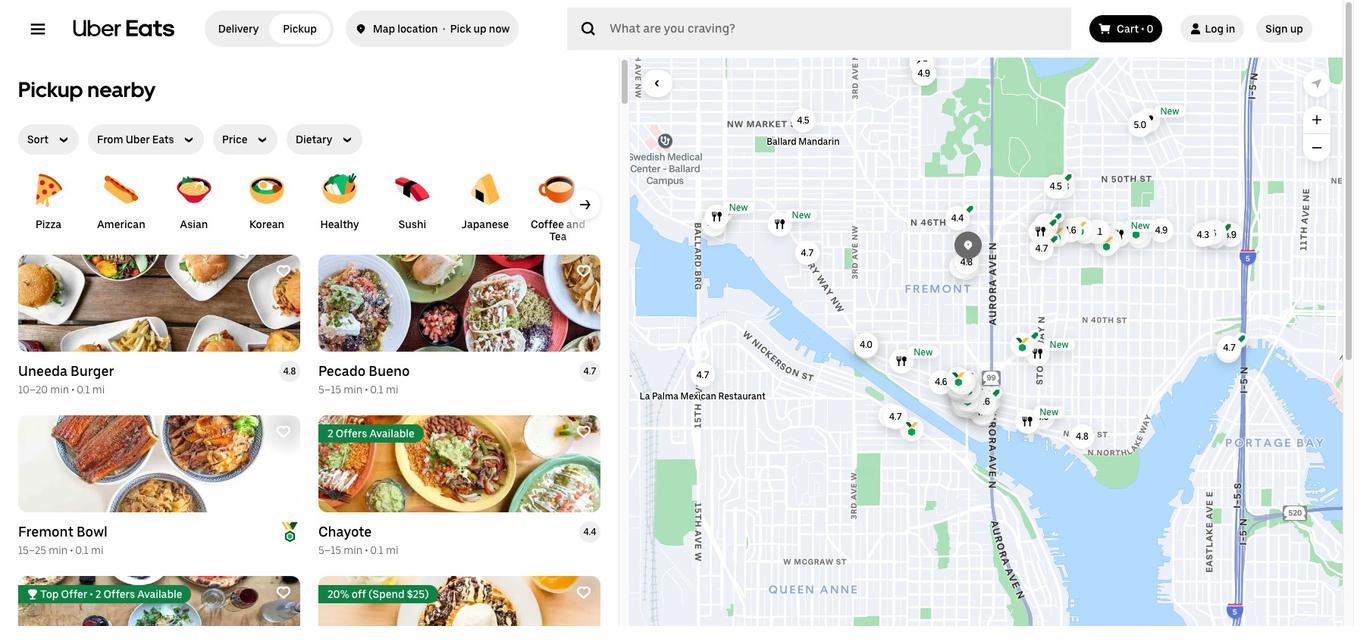 Task type: describe. For each thing, give the bounding box(es) containing it.
in
[[1226, 23, 1236, 35]]

1 horizontal spatial 5.0
[[1104, 236, 1116, 246]]

pickup for pickup
[[283, 23, 317, 35]]

map element
[[630, 58, 1343, 626]]

Search for restaurant or cuisine search field
[[567, 8, 1072, 50]]

nearby
[[87, 77, 156, 102]]

log in
[[1205, 23, 1236, 35]]

Delivery radio
[[208, 14, 269, 44]]

2 • from the left
[[1141, 23, 1145, 35]]

healthy
[[320, 218, 359, 231]]

1 up from the left
[[474, 23, 487, 35]]

restaurant
[[719, 391, 766, 402]]

main navigation menu image
[[30, 21, 46, 36]]

american
[[97, 218, 145, 231]]

coffee and tea link
[[528, 167, 588, 243]]

price button
[[213, 124, 278, 155]]

sign up
[[1266, 23, 1304, 35]]

american link
[[91, 167, 152, 231]]

asian link
[[164, 167, 224, 231]]

3.9
[[1225, 230, 1237, 240]]

Pickup radio
[[269, 14, 331, 44]]

ballard mandarin
[[767, 136, 840, 147]]

from uber eats button
[[88, 124, 204, 155]]

mandarin
[[799, 136, 840, 147]]

4.3
[[1197, 230, 1210, 240]]

log in link
[[1181, 15, 1245, 42]]

la
[[640, 391, 650, 402]]

korean
[[249, 218, 284, 231]]

uber
[[126, 133, 150, 146]]



Task type: vqa. For each thing, say whether or not it's contained in the screenshot.
Coffee and Tea
yes



Task type: locate. For each thing, give the bounding box(es) containing it.
4.9
[[918, 68, 931, 79], [1155, 225, 1168, 236], [951, 380, 964, 391], [884, 410, 897, 421]]

japanese
[[462, 218, 509, 231]]

now
[[489, 23, 510, 35]]

2 up from the left
[[1291, 23, 1304, 35]]

• left pick at the top of the page
[[443, 23, 446, 35]]

up
[[474, 23, 487, 35], [1291, 23, 1304, 35]]

0 horizontal spatial up
[[474, 23, 487, 35]]

la palma mexican restaurant
[[640, 391, 766, 402]]

location
[[398, 23, 438, 35]]

4.8
[[916, 55, 929, 65], [1057, 181, 1070, 192], [1092, 227, 1105, 237], [1208, 227, 1221, 237], [1224, 230, 1237, 240], [1209, 231, 1222, 242], [960, 257, 973, 267], [965, 395, 978, 406], [976, 407, 988, 418], [1076, 432, 1089, 442]]

0 horizontal spatial •
[[443, 23, 446, 35]]

uber eats home image
[[73, 20, 174, 38]]

up left now
[[474, 23, 487, 35]]

add to favorites image
[[276, 264, 291, 279], [576, 264, 592, 279], [576, 425, 592, 440]]

pickup nearby
[[18, 77, 156, 102]]

0 vertical spatial 5.0
[[1134, 120, 1147, 130]]

map location • pick up now
[[373, 23, 510, 35]]

coffee and tea
[[531, 218, 586, 243]]

sushi
[[399, 218, 426, 231]]

pick
[[450, 23, 471, 35]]

4.0
[[860, 340, 873, 350]]

new
[[1161, 106, 1180, 117], [729, 202, 748, 213], [792, 210, 811, 221], [1131, 220, 1150, 231], [1050, 340, 1069, 350], [914, 347, 933, 358], [977, 388, 996, 398], [976, 391, 995, 401], [1040, 407, 1059, 418]]

eats
[[152, 133, 174, 146]]

1 horizontal spatial pickup
[[283, 23, 317, 35]]

coffee
[[531, 218, 564, 231]]

1 vertical spatial 5.0
[[1104, 236, 1116, 246]]

4.1
[[1091, 227, 1103, 237]]

4.4
[[951, 213, 964, 224], [1040, 221, 1052, 231], [1041, 221, 1053, 231], [980, 398, 993, 409], [962, 401, 975, 412]]

pickup left deliver to icon
[[283, 23, 317, 35]]

dietary button
[[287, 124, 362, 155]]

and
[[567, 218, 586, 231]]

0 horizontal spatial 5.0
[[959, 400, 972, 410]]

pizza link
[[18, 167, 79, 231]]

5.0 inside 5.0 4.4
[[959, 400, 972, 410]]

sign up link
[[1257, 15, 1313, 42]]

sort button
[[18, 124, 79, 155]]

2 vertical spatial 5.0
[[959, 400, 972, 410]]

tea
[[549, 231, 567, 243]]

pickup up sort button
[[18, 77, 83, 102]]

japanese link
[[455, 167, 516, 231]]

0
[[1147, 23, 1154, 35]]

•
[[443, 23, 446, 35], [1141, 23, 1145, 35]]

0 vertical spatial pickup
[[283, 23, 317, 35]]

1 horizontal spatial •
[[1141, 23, 1145, 35]]

palma
[[652, 391, 679, 402]]

sushi link
[[382, 167, 443, 231]]

cart
[[1117, 23, 1139, 35]]

map
[[373, 23, 395, 35]]

What are you craving? text field
[[610, 14, 1053, 44]]

price
[[222, 133, 248, 146]]

dietary
[[296, 133, 332, 146]]

ballard
[[767, 136, 797, 147]]

1 horizontal spatial up
[[1291, 23, 1304, 35]]

healthy link
[[309, 167, 370, 231]]

4.7
[[708, 219, 720, 230], [708, 219, 720, 230], [1133, 231, 1146, 242], [1036, 243, 1048, 254], [801, 248, 814, 258], [955, 261, 968, 272], [860, 341, 873, 352], [1223, 343, 1236, 353], [697, 370, 709, 380], [960, 386, 973, 397], [889, 412, 902, 423]]

pickup inside option
[[283, 23, 317, 35]]

from uber eats
[[97, 133, 174, 146]]

pickup for pickup nearby
[[18, 77, 83, 102]]

deliver to image
[[355, 20, 367, 38]]

up right sign
[[1291, 23, 1304, 35]]

pickup
[[283, 23, 317, 35], [18, 77, 83, 102]]

4.6
[[1064, 225, 1077, 236], [1204, 228, 1217, 239], [860, 341, 873, 352], [935, 377, 948, 388], [952, 383, 965, 394], [978, 397, 990, 407], [1037, 412, 1049, 423]]

sign
[[1266, 23, 1288, 35]]

from
[[97, 133, 123, 146]]

4.4 inside 5.0 4.4
[[980, 398, 993, 409]]

• left 0
[[1141, 23, 1145, 35]]

cart • 0
[[1117, 23, 1154, 35]]

4.5
[[916, 59, 928, 70], [797, 115, 810, 126], [1050, 181, 1062, 192], [953, 382, 966, 392]]

add to favorites image
[[276, 425, 291, 440], [276, 585, 291, 601], [576, 585, 592, 601]]

korean link
[[237, 167, 297, 231]]

0 horizontal spatial pickup
[[18, 77, 83, 102]]

sort
[[27, 133, 49, 146]]

delivery
[[218, 23, 259, 35]]

1 vertical spatial pickup
[[18, 77, 83, 102]]

2 horizontal spatial 5.0
[[1134, 120, 1147, 130]]

asian
[[180, 218, 208, 231]]

mexican
[[681, 391, 717, 402]]

1 • from the left
[[443, 23, 446, 35]]

5.0 4.4
[[959, 398, 993, 410]]

pizza
[[36, 218, 61, 231]]

5.0
[[1134, 120, 1147, 130], [1104, 236, 1116, 246], [959, 400, 972, 410]]

log
[[1205, 23, 1224, 35]]



